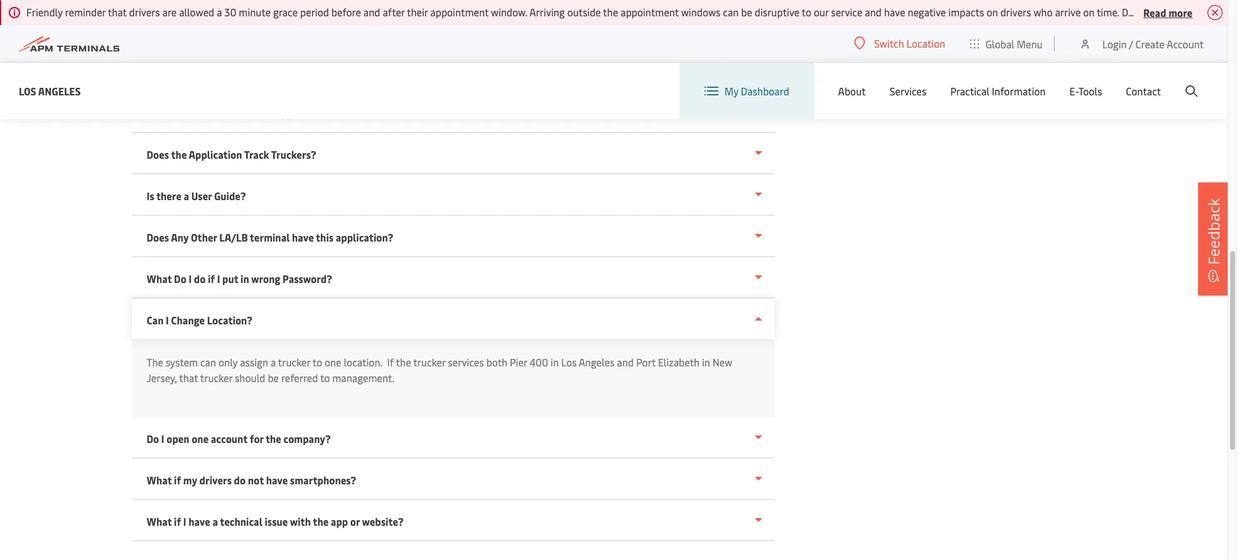 Task type: locate. For each thing, give the bounding box(es) containing it.
e-tools button
[[1070, 63, 1102, 119]]

0 horizontal spatial angeles
[[38, 84, 81, 98]]

what if i have a technical issue with the app or website? button
[[132, 501, 775, 542]]

1 horizontal spatial outside
[[1205, 5, 1237, 19]]

1 vertical spatial application
[[189, 148, 242, 161]]

1 horizontal spatial trucker
[[278, 356, 310, 369]]

service
[[831, 5, 863, 19]]

does the application track truckers?
[[147, 148, 316, 161]]

time.
[[1097, 5, 1120, 19]]

practical information
[[951, 84, 1046, 98]]

application inside dropdown button
[[274, 106, 327, 120]]

information
[[992, 84, 1046, 98]]

and left port
[[617, 356, 634, 369]]

elizabeth
[[658, 356, 700, 369]]

if for i
[[174, 515, 181, 529]]

that right drivers
[[1156, 5, 1175, 19]]

in left new at bottom right
[[702, 356, 710, 369]]

appointment right their
[[430, 5, 489, 19]]

1 horizontal spatial that
[[179, 371, 198, 385]]

be left disruptive
[[741, 5, 752, 19]]

a right assign
[[271, 356, 276, 369]]

track
[[244, 148, 269, 161]]

1 vertical spatial angeles
[[579, 356, 615, 369]]

0 vertical spatial do
[[174, 272, 186, 286]]

1 horizontal spatial arrive
[[1177, 5, 1203, 19]]

a inside the system can only assign a trucker to one location.  if the trucker services both pier 400 in los angeles and port elizabeth in new jersey, that trucker should be referred to management.
[[271, 356, 276, 369]]

what does the visitor hsse application provide the trucker? button
[[132, 92, 775, 133]]

1 vertical spatial los
[[561, 356, 577, 369]]

application?
[[336, 231, 393, 244]]

3 what from the top
[[147, 474, 172, 487]]

application right hsse
[[274, 106, 327, 120]]

if inside dropdown button
[[174, 474, 181, 487]]

0 horizontal spatial los
[[19, 84, 36, 98]]

login / create account
[[1103, 37, 1204, 51]]

1 horizontal spatial application
[[274, 106, 327, 120]]

read more
[[1144, 5, 1193, 19]]

smartphones?
[[290, 474, 356, 487]]

in right "put"
[[241, 272, 249, 286]]

30
[[224, 5, 236, 19]]

what
[[147, 106, 172, 120], [147, 272, 172, 286], [147, 474, 172, 487], [147, 515, 172, 529]]

1 vertical spatial if
[[174, 474, 181, 487]]

0 vertical spatial angeles
[[38, 84, 81, 98]]

what does the visitor hsse application provide the trucker?
[[147, 106, 425, 120]]

1 vertical spatial do
[[147, 432, 159, 446]]

0 horizontal spatial trucker
[[200, 371, 232, 385]]

can i change location? button
[[132, 299, 775, 339]]

what if i have a technical issue with the app or website?
[[147, 515, 404, 529]]

1 what from the top
[[147, 106, 172, 120]]

only
[[219, 356, 238, 369]]

trucker up referred on the bottom left of page
[[278, 356, 310, 369]]

on right the "impacts"
[[987, 5, 998, 19]]

2 outside from the left
[[1205, 5, 1237, 19]]

on
[[987, 5, 998, 19], [1083, 5, 1095, 19]]

have left this
[[292, 231, 314, 244]]

in inside dropdown button
[[241, 272, 249, 286]]

do left "put"
[[194, 272, 206, 286]]

0 horizontal spatial arrive
[[1055, 5, 1081, 19]]

is there a user guide?
[[147, 189, 246, 203]]

appointment left windows
[[621, 5, 679, 19]]

2 vertical spatial if
[[174, 515, 181, 529]]

change
[[171, 313, 205, 327]]

2 does from the top
[[147, 231, 169, 244]]

1 horizontal spatial los
[[561, 356, 577, 369]]

have left technical
[[189, 515, 210, 529]]

angeles inside the system can only assign a trucker to one location.  if the trucker services both pier 400 in los angeles and port elizabeth in new jersey, that trucker should be referred to management.
[[579, 356, 615, 369]]

0 horizontal spatial application
[[189, 148, 242, 161]]

can right windows
[[723, 5, 739, 19]]

on left time.
[[1083, 5, 1095, 19]]

0 horizontal spatial do
[[194, 272, 206, 286]]

1 horizontal spatial appointment
[[621, 5, 679, 19]]

my
[[725, 84, 739, 98]]

password?
[[283, 272, 332, 286]]

0 horizontal spatial be
[[268, 371, 279, 385]]

0 vertical spatial if
[[208, 272, 215, 286]]

do left not
[[234, 474, 246, 487]]

2 horizontal spatial in
[[702, 356, 710, 369]]

1 horizontal spatial drivers
[[199, 474, 232, 487]]

0 vertical spatial application
[[274, 106, 327, 120]]

to right referred on the bottom left of page
[[320, 371, 330, 385]]

drivers
[[129, 5, 160, 19], [1001, 5, 1031, 19], [199, 474, 232, 487]]

arrive right who
[[1055, 5, 1081, 19]]

have up the switch location 'button' at the top of page
[[884, 5, 905, 19]]

jersey,
[[147, 371, 177, 385]]

1 vertical spatial to
[[313, 356, 322, 369]]

to up referred on the bottom left of page
[[313, 356, 322, 369]]

issue
[[265, 515, 288, 529]]

angeles
[[38, 84, 81, 98], [579, 356, 615, 369]]

outside right "more"
[[1205, 5, 1237, 19]]

the
[[147, 356, 163, 369]]

2 horizontal spatial trucker
[[413, 356, 446, 369]]

0 vertical spatial one
[[325, 356, 341, 369]]

one right the open
[[192, 432, 209, 446]]

my dashboard button
[[705, 63, 789, 119]]

does up is on the top of the page
[[147, 148, 169, 161]]

wrong
[[251, 272, 280, 286]]

los inside the system can only assign a trucker to one location.  if the trucker services both pier 400 in los angeles and port elizabeth in new jersey, that trucker should be referred to management.
[[561, 356, 577, 369]]

terminal
[[250, 231, 290, 244]]

0 vertical spatial does
[[147, 148, 169, 161]]

los angeles link
[[19, 83, 81, 99]]

does for does any other la/lb terminal have this application?
[[147, 231, 169, 244]]

2 vertical spatial to
[[320, 371, 330, 385]]

0 vertical spatial be
[[741, 5, 752, 19]]

new
[[713, 356, 732, 369]]

4 what from the top
[[147, 515, 172, 529]]

arrive
[[1055, 5, 1081, 19], [1177, 5, 1203, 19]]

1 horizontal spatial can
[[723, 5, 739, 19]]

account
[[211, 432, 248, 446]]

1 vertical spatial do
[[234, 474, 246, 487]]

does left any
[[147, 231, 169, 244]]

1 horizontal spatial one
[[325, 356, 341, 369]]

do inside do i open one account for the company? dropdown button
[[147, 432, 159, 446]]

read
[[1144, 5, 1167, 19]]

e-
[[1070, 84, 1079, 98]]

1 horizontal spatial do
[[174, 272, 186, 286]]

their
[[407, 5, 428, 19]]

do left the open
[[147, 432, 159, 446]]

if
[[387, 356, 394, 369]]

if for my
[[174, 474, 181, 487]]

trucker down "only"
[[200, 371, 232, 385]]

outside right the arriving
[[567, 5, 601, 19]]

0 horizontal spatial in
[[241, 272, 249, 286]]

0 horizontal spatial outside
[[567, 5, 601, 19]]

arrive left close alert image
[[1177, 5, 1203, 19]]

and inside the system can only assign a trucker to one location.  if the trucker services both pier 400 in los angeles and port elizabeth in new jersey, that trucker should be referred to management.
[[617, 356, 634, 369]]

drivers left are
[[129, 5, 160, 19]]

do
[[194, 272, 206, 286], [234, 474, 246, 487]]

have right not
[[266, 474, 288, 487]]

1 vertical spatial can
[[200, 356, 216, 369]]

0 horizontal spatial do
[[147, 432, 159, 446]]

do i open one account for the company? button
[[132, 418, 775, 459]]

can
[[147, 313, 164, 327]]

drivers for 30
[[129, 5, 160, 19]]

1 horizontal spatial do
[[234, 474, 246, 487]]

drivers right my
[[199, 474, 232, 487]]

1 horizontal spatial angeles
[[579, 356, 615, 369]]

user
[[191, 189, 212, 203]]

have
[[884, 5, 905, 19], [292, 231, 314, 244], [266, 474, 288, 487], [189, 515, 210, 529]]

0 horizontal spatial can
[[200, 356, 216, 369]]

a left "30"
[[217, 5, 222, 19]]

drivers inside dropdown button
[[199, 474, 232, 487]]

los
[[19, 84, 36, 98], [561, 356, 577, 369]]

outside
[[567, 5, 601, 19], [1205, 5, 1237, 19]]

in right the 400
[[551, 356, 559, 369]]

that down 'system'
[[179, 371, 198, 385]]

account
[[1167, 37, 1204, 51]]

0 vertical spatial los
[[19, 84, 36, 98]]

that right reminder
[[108, 5, 127, 19]]

if
[[208, 272, 215, 286], [174, 474, 181, 487], [174, 515, 181, 529]]

global menu button
[[958, 25, 1055, 62]]

one
[[325, 356, 341, 369], [192, 432, 209, 446]]

2 horizontal spatial that
[[1156, 5, 1175, 19]]

both
[[486, 356, 508, 369]]

0 vertical spatial do
[[194, 272, 206, 286]]

visitor
[[215, 106, 246, 120]]

grace
[[273, 5, 298, 19]]

1 does from the top
[[147, 148, 169, 161]]

one inside the system can only assign a trucker to one location.  if the trucker services both pier 400 in los angeles and port elizabeth in new jersey, that trucker should be referred to management.
[[325, 356, 341, 369]]

feedback button
[[1198, 182, 1230, 296]]

be right 'should'
[[268, 371, 279, 385]]

1 horizontal spatial in
[[551, 356, 559, 369]]

to left our
[[802, 5, 812, 19]]

0 horizontal spatial appointment
[[430, 5, 489, 19]]

0 horizontal spatial one
[[192, 432, 209, 446]]

and right service
[[865, 5, 882, 19]]

there
[[156, 189, 182, 203]]

2 horizontal spatial and
[[865, 5, 882, 19]]

and left after
[[364, 5, 380, 19]]

1 vertical spatial be
[[268, 371, 279, 385]]

can left "only"
[[200, 356, 216, 369]]

2 horizontal spatial drivers
[[1001, 5, 1031, 19]]

los angeles
[[19, 84, 81, 98]]

friendly reminder that drivers are allowed a 30 minute grace period before and after their appointment window. arriving outside the appointment windows can be disruptive to our service and have negative impacts on drivers who arrive on time. drivers that arrive outside
[[26, 5, 1237, 19]]

0 horizontal spatial on
[[987, 5, 998, 19]]

1 horizontal spatial on
[[1083, 5, 1095, 19]]

trucker
[[278, 356, 310, 369], [413, 356, 446, 369], [200, 371, 232, 385]]

a
[[217, 5, 222, 19], [184, 189, 189, 203], [271, 356, 276, 369], [213, 515, 218, 529]]

read more button
[[1144, 4, 1193, 20]]

can inside the system can only assign a trucker to one location.  if the trucker services both pier 400 in los angeles and port elizabeth in new jersey, that trucker should be referred to management.
[[200, 356, 216, 369]]

a left technical
[[213, 515, 218, 529]]

trucker left services
[[413, 356, 446, 369]]

drivers
[[1122, 5, 1154, 19]]

who
[[1034, 5, 1053, 19]]

/
[[1129, 37, 1133, 51]]

do down any
[[174, 272, 186, 286]]

technical
[[220, 515, 262, 529]]

company?
[[284, 432, 331, 446]]

1 horizontal spatial and
[[617, 356, 634, 369]]

drivers left who
[[1001, 5, 1031, 19]]

does any other la/lb terminal have this application? button
[[132, 216, 775, 258]]

do inside dropdown button
[[194, 272, 206, 286]]

2 what from the top
[[147, 272, 172, 286]]

0 horizontal spatial drivers
[[129, 5, 160, 19]]

about
[[838, 84, 866, 98]]

application left the track
[[189, 148, 242, 161]]

one up management.
[[325, 356, 341, 369]]

1 vertical spatial does
[[147, 231, 169, 244]]

1 vertical spatial one
[[192, 432, 209, 446]]



Task type: vqa. For each thing, say whether or not it's contained in the screenshot.
Angeles to the right
yes



Task type: describe. For each thing, give the bounding box(es) containing it.
assign
[[240, 356, 268, 369]]

what do i do if i put in wrong password?
[[147, 272, 332, 286]]

drivers for smartphones?
[[199, 474, 232, 487]]

login / create account link
[[1079, 25, 1204, 62]]

services
[[890, 84, 927, 98]]

should
[[235, 371, 265, 385]]

0 vertical spatial can
[[723, 5, 739, 19]]

switch
[[874, 36, 904, 50]]

pier
[[510, 356, 527, 369]]

minute
[[239, 5, 271, 19]]

any
[[171, 231, 189, 244]]

the inside the system can only assign a trucker to one location.  if the trucker services both pier 400 in los angeles and port elizabeth in new jersey, that trucker should be referred to management.
[[396, 356, 411, 369]]

one inside dropdown button
[[192, 432, 209, 446]]

services
[[448, 356, 484, 369]]

is there a user guide? button
[[132, 175, 775, 216]]

login
[[1103, 37, 1127, 51]]

global menu
[[986, 37, 1043, 51]]

does the application track truckers? button
[[132, 133, 775, 175]]

can i change location?
[[147, 313, 252, 327]]

what for what does the visitor hsse application provide the trucker?
[[147, 106, 172, 120]]

do inside what do i do if i put in wrong password? dropdown button
[[174, 272, 186, 286]]

do i open one account for the company?
[[147, 432, 331, 446]]

allowed
[[179, 5, 214, 19]]

e-tools
[[1070, 84, 1102, 98]]

for
[[250, 432, 264, 446]]

impacts
[[949, 5, 984, 19]]

close alert image
[[1208, 5, 1223, 20]]

location?
[[207, 313, 252, 327]]

what do i do if i put in wrong password? button
[[132, 258, 775, 299]]

practical
[[951, 84, 990, 98]]

window.
[[491, 5, 527, 19]]

switch location
[[874, 36, 946, 50]]

services button
[[890, 63, 927, 119]]

menu
[[1017, 37, 1043, 51]]

arriving
[[530, 5, 565, 19]]

dashboard
[[741, 84, 789, 98]]

1 horizontal spatial be
[[741, 5, 752, 19]]

port
[[636, 356, 656, 369]]

location
[[907, 36, 946, 50]]

other
[[191, 231, 217, 244]]

disruptive
[[755, 5, 800, 19]]

be inside the system can only assign a trucker to one location.  if the trucker services both pier 400 in los angeles and port elizabeth in new jersey, that trucker should be referred to management.
[[268, 371, 279, 385]]

our
[[814, 5, 829, 19]]

does any other la/lb terminal have this application?
[[147, 231, 393, 244]]

this
[[316, 231, 334, 244]]

open
[[167, 432, 189, 446]]

1 arrive from the left
[[1055, 5, 1081, 19]]

2 arrive from the left
[[1177, 5, 1203, 19]]

the system can only assign a trucker to one location.  if the trucker services both pier 400 in los angeles and port elizabeth in new jersey, that trucker should be referred to management.
[[147, 356, 732, 385]]

los inside 'link'
[[19, 84, 36, 98]]

provide
[[330, 106, 365, 120]]

contact button
[[1126, 63, 1161, 119]]

what if my drivers do not have smartphones?
[[147, 474, 356, 487]]

hsse
[[248, 106, 272, 120]]

trucker?
[[385, 106, 425, 120]]

have inside dropdown button
[[266, 474, 288, 487]]

does
[[174, 106, 196, 120]]

before
[[332, 5, 361, 19]]

0 horizontal spatial that
[[108, 5, 127, 19]]

my dashboard
[[725, 84, 789, 98]]

0 vertical spatial to
[[802, 5, 812, 19]]

feedback
[[1203, 198, 1224, 265]]

windows
[[681, 5, 721, 19]]

friendly
[[26, 5, 63, 19]]

what for what if i have a technical issue with the app or website?
[[147, 515, 172, 529]]

application inside dropdown button
[[189, 148, 242, 161]]

what for what if my drivers do not have smartphones?
[[147, 474, 172, 487]]

do inside dropdown button
[[234, 474, 246, 487]]

angeles inside 'link'
[[38, 84, 81, 98]]

1 on from the left
[[987, 5, 998, 19]]

contact
[[1126, 84, 1161, 98]]

after
[[383, 5, 405, 19]]

truckers?
[[271, 148, 316, 161]]

about button
[[838, 63, 866, 119]]

0 horizontal spatial and
[[364, 5, 380, 19]]

that inside the system can only assign a trucker to one location.  if the trucker services both pier 400 in los angeles and port elizabeth in new jersey, that trucker should be referred to management.
[[179, 371, 198, 385]]

negative
[[908, 5, 946, 19]]

website?
[[362, 515, 404, 529]]

2 appointment from the left
[[621, 5, 679, 19]]

put
[[222, 272, 238, 286]]

switch location button
[[854, 36, 946, 50]]

400
[[530, 356, 548, 369]]

management.
[[332, 371, 395, 385]]

what for what do i do if i put in wrong password?
[[147, 272, 172, 286]]

la/lb
[[219, 231, 248, 244]]

system
[[166, 356, 198, 369]]

a left the user
[[184, 189, 189, 203]]

my
[[183, 474, 197, 487]]

1 outside from the left
[[567, 5, 601, 19]]

does for does the application track truckers?
[[147, 148, 169, 161]]

2 on from the left
[[1083, 5, 1095, 19]]

is
[[147, 189, 154, 203]]

period
[[300, 5, 329, 19]]

1 appointment from the left
[[430, 5, 489, 19]]

global
[[986, 37, 1015, 51]]

app
[[331, 515, 348, 529]]



